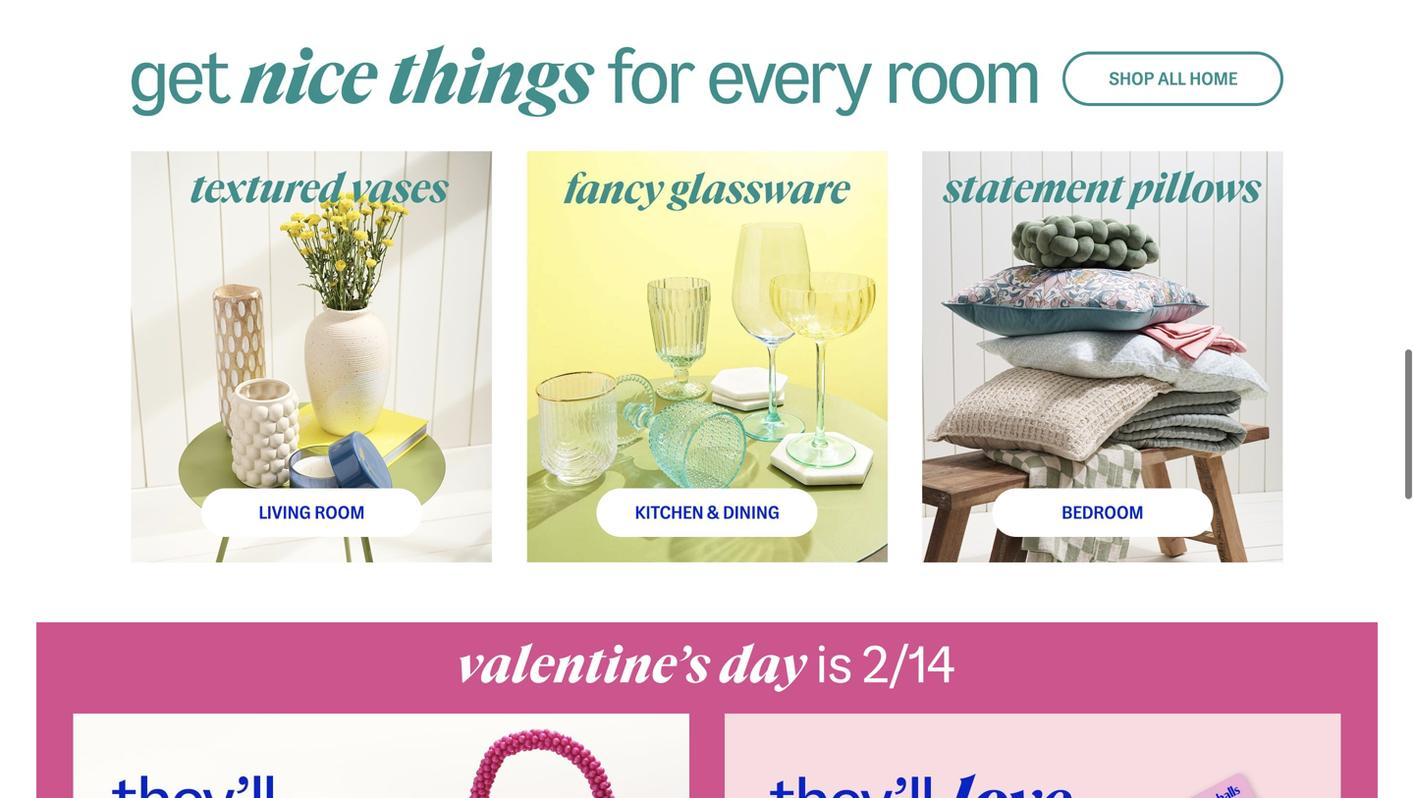Task type: describe. For each thing, give the bounding box(es) containing it.
living
[[259, 504, 311, 523]]

shop all home link
[[1063, 52, 1284, 106]]

fancy glassware image
[[527, 151, 888, 563]]

&
[[707, 504, 719, 523]]

textured vases image
[[131, 151, 492, 563]]

get nice things for every room. image
[[36, 38, 1378, 151]]

dining
[[723, 504, 780, 523]]

kitchen
[[635, 504, 704, 523]]



Task type: locate. For each thing, give the bounding box(es) containing it.
room
[[314, 504, 365, 523]]

valentine's day gift card. they'll love this, too. image
[[725, 714, 1341, 799]]

bedroom link
[[992, 489, 1213, 538]]

bedroom
[[1062, 504, 1144, 523]]

living room
[[259, 504, 365, 523]]

kitchen & dining
[[635, 504, 780, 523]]

statement pillows image
[[922, 151, 1283, 563]]

they'll love these image
[[73, 714, 690, 799]]

home
[[1190, 69, 1238, 89]]

kitchen & dining link
[[597, 489, 818, 538]]

all
[[1158, 69, 1186, 89]]

living room link
[[201, 489, 422, 538]]

valentineã¢ââs day is 2/14 image
[[36, 623, 1378, 714]]

shop all home
[[1109, 69, 1238, 89]]

shop
[[1109, 69, 1155, 89]]



Task type: vqa. For each thing, say whether or not it's contained in the screenshot.
Dining
yes



